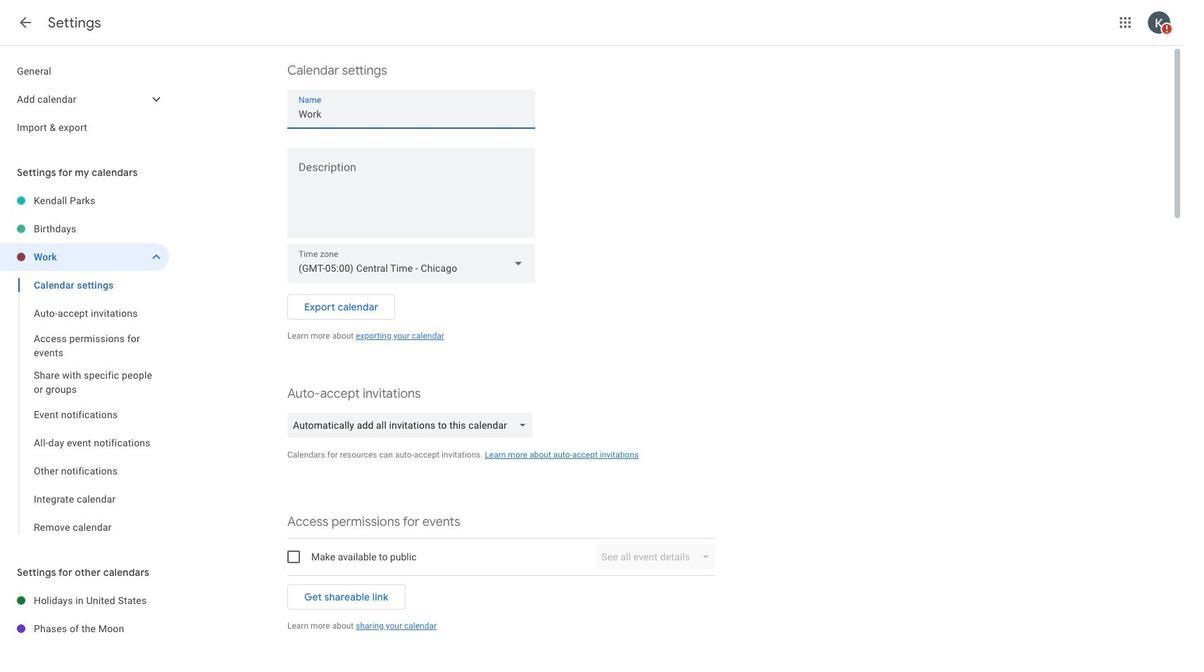 Task type: locate. For each thing, give the bounding box(es) containing it.
phases of the moon tree item
[[0, 615, 169, 643]]

1 vertical spatial tree
[[0, 187, 169, 542]]

0 vertical spatial tree
[[0, 57, 169, 142]]

None field
[[287, 244, 535, 283], [287, 413, 538, 438], [287, 244, 535, 283], [287, 413, 538, 438]]

go back image
[[17, 14, 34, 31]]

heading
[[48, 14, 101, 32]]

group
[[0, 271, 169, 542]]

2 vertical spatial tree
[[0, 587, 169, 643]]

kendall parks tree item
[[0, 187, 169, 215]]

None text field
[[299, 104, 524, 124], [287, 164, 535, 232], [299, 104, 524, 124], [287, 164, 535, 232]]

1 tree from the top
[[0, 57, 169, 142]]

2 tree from the top
[[0, 187, 169, 542]]

birthdays tree item
[[0, 215, 169, 243]]

tree
[[0, 57, 169, 142], [0, 187, 169, 542], [0, 587, 169, 643]]

3 tree from the top
[[0, 587, 169, 643]]



Task type: describe. For each thing, give the bounding box(es) containing it.
holidays in united states tree item
[[0, 587, 169, 615]]

work tree item
[[0, 243, 169, 271]]



Task type: vqa. For each thing, say whether or not it's contained in the screenshot.
work tree item
yes



